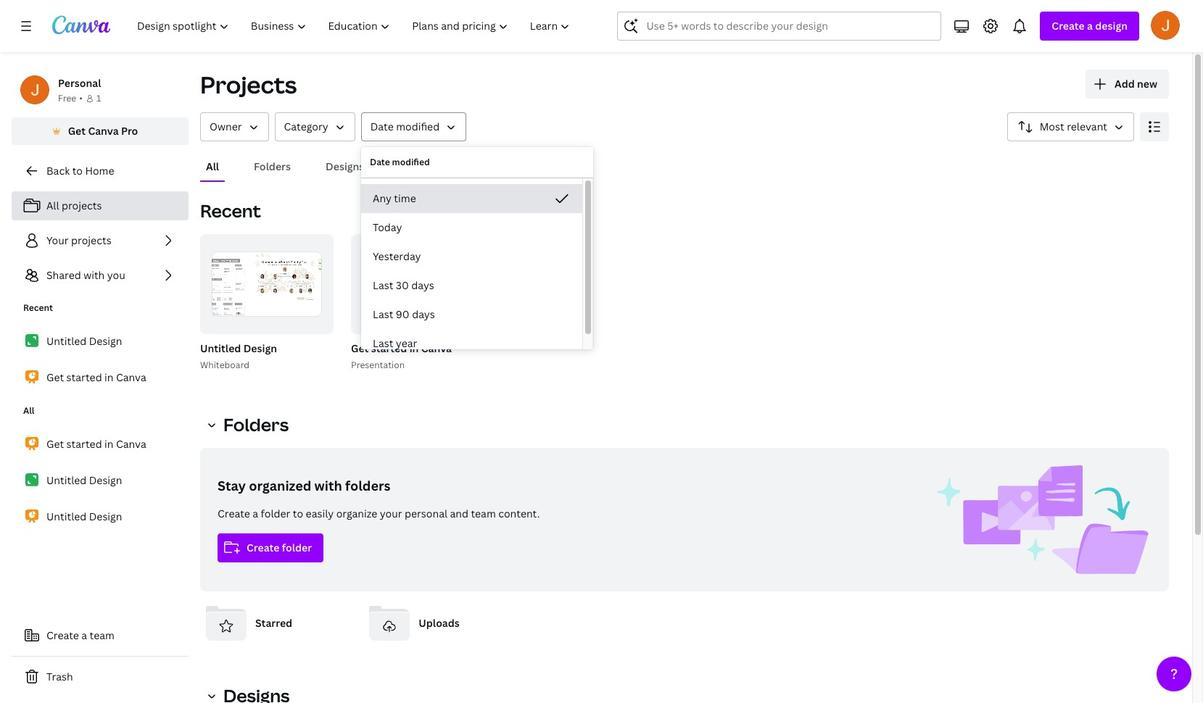 Task type: vqa. For each thing, say whether or not it's contained in the screenshot.
15 Days Ago associated with Folder
no



Task type: locate. For each thing, give the bounding box(es) containing it.
1 vertical spatial untitled design link
[[12, 466, 189, 496]]

untitled for first untitled design link from the top
[[46, 335, 87, 348]]

1 vertical spatial date
[[370, 156, 390, 168]]

2 untitled design from the top
[[46, 474, 122, 488]]

a for design
[[1088, 19, 1094, 33]]

top level navigation element
[[128, 12, 583, 41]]

1 vertical spatial folder
[[282, 541, 312, 555]]

your projects
[[46, 234, 111, 247]]

last year option
[[361, 329, 583, 359]]

canva inside get started in canva presentation
[[421, 342, 452, 356]]

create inside button
[[46, 629, 79, 643]]

recent down shared
[[23, 302, 53, 314]]

a
[[1088, 19, 1094, 33], [253, 507, 258, 521], [81, 629, 87, 643]]

last for last 30 days
[[373, 279, 394, 292]]

create a design
[[1053, 19, 1128, 33]]

folders down category
[[254, 160, 291, 173]]

0 vertical spatial untitled design
[[46, 335, 122, 348]]

today
[[373, 221, 402, 234]]

days inside option
[[412, 308, 435, 321]]

your projects link
[[12, 226, 189, 255]]

2 vertical spatial untitled design
[[46, 510, 122, 524]]

2 untitled design link from the top
[[12, 466, 189, 496]]

folder down organized
[[261, 507, 291, 521]]

last left 90
[[373, 308, 394, 321]]

0 vertical spatial all
[[206, 160, 219, 173]]

0 vertical spatial recent
[[200, 199, 261, 223]]

add new button
[[1086, 70, 1170, 99]]

team up trash link
[[90, 629, 115, 643]]

1
[[96, 92, 101, 105]]

1 horizontal spatial with
[[315, 478, 342, 495]]

1 horizontal spatial team
[[471, 507, 496, 521]]

1 horizontal spatial recent
[[200, 199, 261, 223]]

to right the back at the left top of the page
[[72, 164, 83, 178]]

all
[[206, 160, 219, 173], [46, 199, 59, 213], [23, 405, 34, 417]]

0 vertical spatial to
[[72, 164, 83, 178]]

1 vertical spatial with
[[315, 478, 342, 495]]

0 vertical spatial get started in canva link
[[12, 363, 189, 393]]

shared with you
[[46, 269, 125, 282]]

0 vertical spatial with
[[84, 269, 105, 282]]

0 vertical spatial list
[[12, 192, 189, 290]]

1 vertical spatial all
[[46, 199, 59, 213]]

to left easily
[[293, 507, 303, 521]]

1 vertical spatial date modified
[[370, 156, 430, 168]]

last
[[373, 279, 394, 292], [373, 308, 394, 321], [373, 337, 394, 351]]

1 vertical spatial in
[[105, 371, 114, 385]]

2 vertical spatial untitled design link
[[12, 502, 189, 533]]

starred link
[[200, 598, 352, 650]]

create left design
[[1053, 19, 1085, 33]]

last inside "option"
[[373, 337, 394, 351]]

date
[[371, 120, 394, 134], [370, 156, 390, 168]]

create folder
[[247, 541, 312, 555]]

0 horizontal spatial team
[[90, 629, 115, 643]]

0 vertical spatial get started in canva
[[46, 371, 146, 385]]

free
[[58, 92, 76, 105]]

3 last from the top
[[373, 337, 394, 351]]

0 vertical spatial date modified
[[371, 120, 440, 134]]

1 get started in canva from the top
[[46, 371, 146, 385]]

Search search field
[[647, 12, 913, 40]]

folders up organized
[[224, 413, 289, 437]]

a inside "dropdown button"
[[1088, 19, 1094, 33]]

1 untitled design link from the top
[[12, 327, 189, 357]]

relevant
[[1068, 120, 1108, 134]]

last inside option
[[373, 308, 394, 321]]

images button
[[394, 153, 440, 181]]

untitled design for 2nd untitled design link from the top of the page
[[46, 474, 122, 488]]

list containing all projects
[[12, 192, 189, 290]]

a left design
[[1088, 19, 1094, 33]]

2 get started in canva link from the top
[[12, 430, 189, 460]]

date right 'designs'
[[370, 156, 390, 168]]

all inside button
[[206, 160, 219, 173]]

0 vertical spatial last
[[373, 279, 394, 292]]

1 vertical spatial last
[[373, 308, 394, 321]]

a inside button
[[81, 629, 87, 643]]

design
[[1096, 19, 1128, 33]]

3 untitled design link from the top
[[12, 502, 189, 533]]

0 vertical spatial modified
[[396, 120, 440, 134]]

folder
[[261, 507, 291, 521], [282, 541, 312, 555]]

0 vertical spatial in
[[410, 342, 419, 356]]

get
[[68, 124, 86, 138], [351, 342, 369, 356], [46, 371, 64, 385], [46, 438, 64, 451]]

2 date modified from the top
[[370, 156, 430, 168]]

create
[[1053, 19, 1085, 33], [218, 507, 250, 521], [247, 541, 280, 555], [46, 629, 79, 643]]

create a team button
[[12, 622, 189, 651]]

projects for your projects
[[71, 234, 111, 247]]

get inside get started in canva presentation
[[351, 342, 369, 356]]

content.
[[499, 507, 540, 521]]

1 last from the top
[[373, 279, 394, 292]]

last inside option
[[373, 279, 394, 292]]

get started in canva link
[[12, 363, 189, 393], [12, 430, 189, 460]]

1 vertical spatial untitled design
[[46, 474, 122, 488]]

1 vertical spatial team
[[90, 629, 115, 643]]

back
[[46, 164, 70, 178]]

1 horizontal spatial to
[[293, 507, 303, 521]]

create for create folder
[[247, 541, 280, 555]]

projects for all projects
[[62, 199, 102, 213]]

2 vertical spatial list
[[12, 430, 189, 533]]

all for all button at top left
[[206, 160, 219, 173]]

1 vertical spatial projects
[[71, 234, 111, 247]]

2 list from the top
[[12, 327, 189, 393]]

untitled design for third untitled design link
[[46, 510, 122, 524]]

create up trash
[[46, 629, 79, 643]]

1 untitled design from the top
[[46, 335, 122, 348]]

folders
[[345, 478, 391, 495]]

in
[[410, 342, 419, 356], [105, 371, 114, 385], [105, 438, 114, 451]]

a down organized
[[253, 507, 258, 521]]

1 vertical spatial get started in canva
[[46, 438, 146, 451]]

get inside "button"
[[68, 124, 86, 138]]

any time option
[[361, 184, 583, 213]]

2 vertical spatial all
[[23, 405, 34, 417]]

started inside get started in canva presentation
[[371, 342, 407, 356]]

days inside option
[[412, 279, 435, 292]]

create inside button
[[247, 541, 280, 555]]

folder inside button
[[282, 541, 312, 555]]

list box
[[361, 184, 583, 359]]

0 vertical spatial a
[[1088, 19, 1094, 33]]

1 date modified from the top
[[371, 120, 440, 134]]

create inside "dropdown button"
[[1053, 19, 1085, 33]]

2 get started in canva from the top
[[46, 438, 146, 451]]

in inside get started in canva presentation
[[410, 342, 419, 356]]

canva inside the get canva pro "button"
[[88, 124, 119, 138]]

organized
[[249, 478, 312, 495]]

list
[[12, 192, 189, 290], [12, 327, 189, 393], [12, 430, 189, 533]]

0 horizontal spatial recent
[[23, 302, 53, 314]]

untitled design whiteboard
[[200, 342, 277, 372]]

uploads link
[[364, 598, 516, 650]]

a for folder
[[253, 507, 258, 521]]

2 horizontal spatial a
[[1088, 19, 1094, 33]]

started
[[371, 342, 407, 356], [66, 371, 102, 385], [66, 438, 102, 451]]

your
[[46, 234, 69, 247]]

0 vertical spatial days
[[412, 279, 435, 292]]

1 get started in canva link from the top
[[12, 363, 189, 393]]

1 vertical spatial a
[[253, 507, 258, 521]]

0 horizontal spatial all
[[23, 405, 34, 417]]

untitled
[[46, 335, 87, 348], [200, 342, 241, 356], [46, 474, 87, 488], [46, 510, 87, 524]]

untitled inside untitled design whiteboard
[[200, 342, 241, 356]]

a up trash link
[[81, 629, 87, 643]]

0 horizontal spatial to
[[72, 164, 83, 178]]

recent
[[200, 199, 261, 223], [23, 302, 53, 314]]

stay organized with folders
[[218, 478, 391, 495]]

folders inside button
[[254, 160, 291, 173]]

any
[[373, 192, 392, 205]]

date modified up time
[[370, 156, 430, 168]]

2 vertical spatial started
[[66, 438, 102, 451]]

days right 90
[[412, 308, 435, 321]]

0 vertical spatial untitled design link
[[12, 327, 189, 357]]

folders button
[[200, 411, 298, 440]]

modified up images
[[396, 120, 440, 134]]

create down organized
[[247, 541, 280, 555]]

folders
[[254, 160, 291, 173], [224, 413, 289, 437]]

projects right your
[[71, 234, 111, 247]]

all projects link
[[12, 192, 189, 221]]

canva
[[88, 124, 119, 138], [421, 342, 452, 356], [116, 371, 146, 385], [116, 438, 146, 451]]

last left 30
[[373, 279, 394, 292]]

new
[[1138, 77, 1158, 91]]

2 last from the top
[[373, 308, 394, 321]]

most relevant
[[1040, 120, 1108, 134]]

None search field
[[618, 12, 942, 41]]

3 untitled design from the top
[[46, 510, 122, 524]]

0 horizontal spatial with
[[84, 269, 105, 282]]

1 vertical spatial list
[[12, 327, 189, 393]]

with
[[84, 269, 105, 282], [315, 478, 342, 495]]

with left you
[[84, 269, 105, 282]]

modified down the 'date modified' button on the left top of the page
[[392, 156, 430, 168]]

1 horizontal spatial all
[[46, 199, 59, 213]]

team right "and"
[[471, 507, 496, 521]]

back to home
[[46, 164, 114, 178]]

1 horizontal spatial a
[[253, 507, 258, 521]]

easily
[[306, 507, 334, 521]]

untitled design
[[46, 335, 122, 348], [46, 474, 122, 488], [46, 510, 122, 524]]

last for last 90 days
[[373, 308, 394, 321]]

untitled design button
[[200, 340, 277, 359]]

0 vertical spatial folders
[[254, 160, 291, 173]]

days for last 30 days
[[412, 279, 435, 292]]

1 vertical spatial days
[[412, 308, 435, 321]]

designs
[[326, 160, 365, 173]]

date up images button
[[371, 120, 394, 134]]

list box containing any time
[[361, 184, 583, 359]]

recent down all button at top left
[[200, 199, 261, 223]]

get started in canva
[[46, 371, 146, 385], [46, 438, 146, 451]]

1 date from the top
[[371, 120, 394, 134]]

list containing get started in canva
[[12, 430, 189, 533]]

personal
[[405, 507, 448, 521]]

create for create a design
[[1053, 19, 1085, 33]]

1 vertical spatial folders
[[224, 413, 289, 437]]

0 vertical spatial projects
[[62, 199, 102, 213]]

0 vertical spatial date
[[371, 120, 394, 134]]

1 vertical spatial get started in canva link
[[12, 430, 189, 460]]

2 vertical spatial a
[[81, 629, 87, 643]]

•
[[79, 92, 83, 105]]

3 list from the top
[[12, 430, 189, 533]]

2 vertical spatial last
[[373, 337, 394, 351]]

get started in canva button
[[351, 340, 452, 359]]

with up easily
[[315, 478, 342, 495]]

team
[[471, 507, 496, 521], [90, 629, 115, 643]]

days
[[412, 279, 435, 292], [412, 308, 435, 321]]

get canva pro
[[68, 124, 138, 138]]

untitled design link
[[12, 327, 189, 357], [12, 466, 189, 496], [12, 502, 189, 533]]

0 vertical spatial started
[[371, 342, 407, 356]]

0 horizontal spatial a
[[81, 629, 87, 643]]

days for last 90 days
[[412, 308, 435, 321]]

days right 30
[[412, 279, 435, 292]]

to
[[72, 164, 83, 178], [293, 507, 303, 521]]

create for create a folder to easily organize your personal and team content.
[[218, 507, 250, 521]]

last up presentation
[[373, 337, 394, 351]]

last for last year
[[373, 337, 394, 351]]

1 list from the top
[[12, 192, 189, 290]]

list containing untitled design
[[12, 327, 189, 393]]

all button
[[200, 153, 225, 181]]

date modified up images
[[371, 120, 440, 134]]

get started in canva presentation
[[351, 342, 452, 372]]

projects down back to home
[[62, 199, 102, 213]]

create down 'stay'
[[218, 507, 250, 521]]

folder down easily
[[282, 541, 312, 555]]

2 horizontal spatial all
[[206, 160, 219, 173]]



Task type: describe. For each thing, give the bounding box(es) containing it.
90
[[396, 308, 410, 321]]

starred
[[255, 617, 293, 631]]

create a design button
[[1041, 12, 1140, 41]]

Sort by button
[[1008, 112, 1135, 142]]

year
[[396, 337, 418, 351]]

date inside button
[[371, 120, 394, 134]]

category
[[284, 120, 329, 134]]

any time
[[373, 192, 416, 205]]

yesterday button
[[361, 242, 583, 271]]

last year
[[373, 337, 418, 351]]

Owner button
[[200, 112, 269, 142]]

folders inside dropdown button
[[224, 413, 289, 437]]

you
[[107, 269, 125, 282]]

get started in canva for 2nd get started in canva link from the top
[[46, 438, 146, 451]]

last 30 days
[[373, 279, 435, 292]]

design inside untitled design whiteboard
[[244, 342, 277, 356]]

untitled design for first untitled design link from the top
[[46, 335, 122, 348]]

untitled for third untitled design link
[[46, 510, 87, 524]]

last 90 days button
[[361, 300, 583, 329]]

and
[[450, 507, 469, 521]]

1 vertical spatial modified
[[392, 156, 430, 168]]

shared
[[46, 269, 81, 282]]

home
[[85, 164, 114, 178]]

shared with you link
[[12, 261, 189, 290]]

create folder button
[[218, 534, 324, 563]]

today option
[[361, 213, 583, 242]]

last year button
[[361, 329, 583, 359]]

projects
[[200, 69, 297, 100]]

last 30 days option
[[361, 271, 583, 300]]

Category button
[[275, 112, 355, 142]]

personal
[[58, 76, 101, 90]]

uploads
[[419, 617, 460, 631]]

modified inside button
[[396, 120, 440, 134]]

last 90 days option
[[361, 300, 583, 329]]

last 90 days
[[373, 308, 435, 321]]

untitled for 2nd untitled design link from the top of the page
[[46, 474, 87, 488]]

last 30 days button
[[361, 271, 583, 300]]

30
[[396, 279, 409, 292]]

all projects
[[46, 199, 102, 213]]

presentation
[[351, 359, 405, 372]]

designs button
[[320, 153, 370, 181]]

trash
[[46, 671, 73, 684]]

add new
[[1115, 77, 1158, 91]]

get started in canva for first get started in canva link from the top of the page
[[46, 371, 146, 385]]

add
[[1115, 77, 1136, 91]]

your
[[380, 507, 402, 521]]

1 vertical spatial to
[[293, 507, 303, 521]]

create a team
[[46, 629, 115, 643]]

team inside create a team button
[[90, 629, 115, 643]]

get canva pro button
[[12, 118, 189, 145]]

trash link
[[12, 663, 189, 692]]

yesterday option
[[361, 242, 583, 271]]

all for all projects
[[46, 199, 59, 213]]

create a folder to easily organize your personal and team content.
[[218, 507, 540, 521]]

date modified inside button
[[371, 120, 440, 134]]

1 vertical spatial recent
[[23, 302, 53, 314]]

organize
[[336, 507, 378, 521]]

back to home link
[[12, 157, 189, 186]]

any time button
[[361, 184, 583, 213]]

today button
[[361, 213, 583, 242]]

whiteboard
[[200, 359, 250, 372]]

most
[[1040, 120, 1065, 134]]

folders button
[[248, 153, 297, 181]]

stay
[[218, 478, 246, 495]]

create for create a team
[[46, 629, 79, 643]]

yesterday
[[373, 250, 421, 263]]

0 vertical spatial folder
[[261, 507, 291, 521]]

Date modified button
[[361, 112, 467, 142]]

1 vertical spatial started
[[66, 371, 102, 385]]

images
[[399, 160, 434, 173]]

jeremy miller image
[[1152, 11, 1181, 40]]

a for team
[[81, 629, 87, 643]]

time
[[394, 192, 416, 205]]

2 date from the top
[[370, 156, 390, 168]]

0 vertical spatial team
[[471, 507, 496, 521]]

owner
[[210, 120, 242, 134]]

pro
[[121, 124, 138, 138]]

free •
[[58, 92, 83, 105]]

2 vertical spatial in
[[105, 438, 114, 451]]



